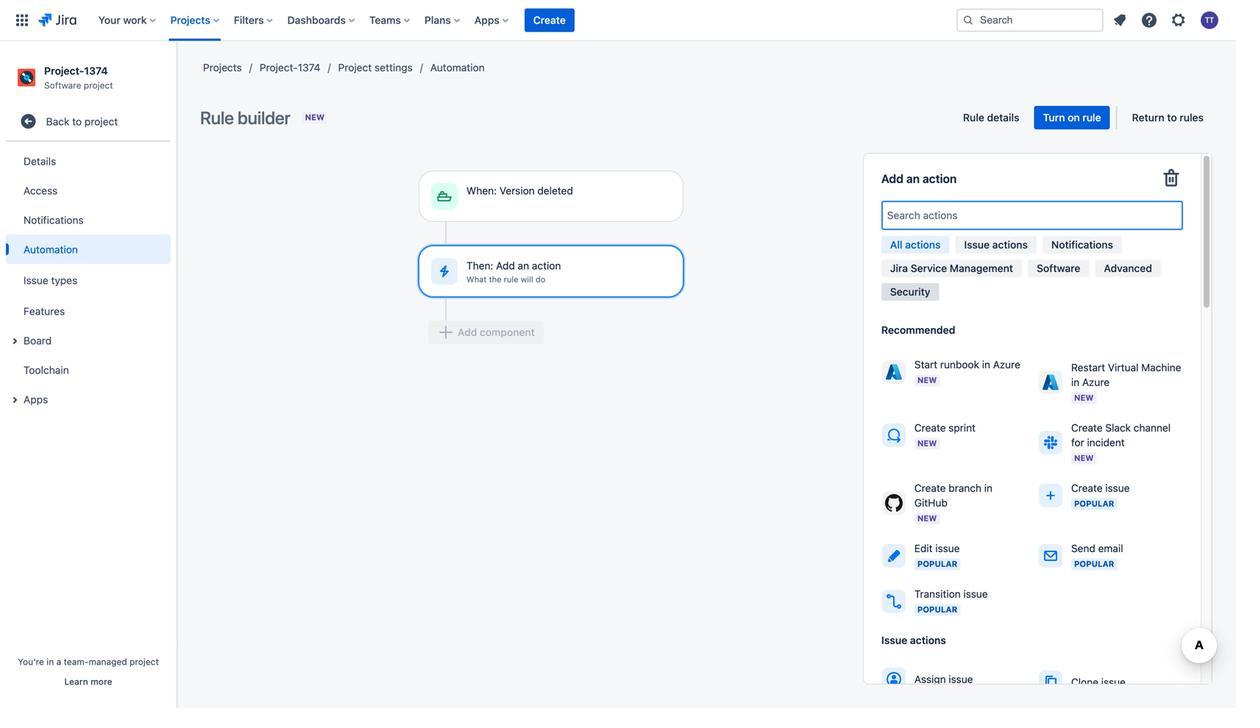 Task type: describe. For each thing, give the bounding box(es) containing it.
issue types link
[[6, 264, 171, 297]]

actions for "all actions" button at the right top of the page
[[906, 239, 941, 251]]

security button
[[882, 283, 940, 301]]

branch
[[949, 483, 982, 495]]

project-1374 software project
[[44, 65, 113, 90]]

rules
[[1180, 112, 1204, 124]]

management
[[950, 262, 1014, 275]]

github
[[915, 497, 948, 509]]

issue right clone
[[1102, 677, 1126, 689]]

actions inside tab panel
[[910, 635, 947, 647]]

runbook
[[941, 359, 980, 371]]

add inside 'then: add an action what the rule will do'
[[496, 260, 515, 272]]

rule inside button
[[1083, 112, 1102, 124]]

issue for create issue
[[1106, 483, 1130, 495]]

issue for issue actions button at the right
[[965, 239, 990, 251]]

assign issue
[[915, 674, 974, 686]]

add an action
[[882, 172, 957, 186]]

project
[[338, 61, 372, 74]]

filters
[[234, 14, 264, 26]]

create for create branch in github new
[[915, 483, 946, 495]]

return
[[1133, 112, 1165, 124]]

delete image
[[1160, 167, 1184, 191]]

1374 for project-1374
[[298, 61, 321, 74]]

automation link for notifications
[[6, 235, 171, 264]]

issue for issue types link
[[24, 274, 48, 287]]

project inside project-1374 software project
[[84, 80, 113, 90]]

search image
[[963, 14, 975, 26]]

notifications image
[[1112, 11, 1129, 29]]

in inside the create branch in github new
[[985, 483, 993, 495]]

software button
[[1028, 260, 1090, 277]]

all
[[891, 239, 903, 251]]

issue for transition issue
[[964, 589, 988, 601]]

start
[[915, 359, 938, 371]]

deleted
[[538, 185, 573, 197]]

the
[[489, 275, 502, 285]]

service
[[911, 262, 948, 275]]

apps button
[[6, 385, 171, 415]]

create for create
[[534, 14, 566, 26]]

your
[[98, 14, 121, 26]]

create for create sprint new
[[915, 422, 946, 434]]

apps button
[[470, 8, 514, 32]]

rule for rule details
[[964, 112, 985, 124]]

issue actions button
[[956, 236, 1037, 254]]

when: version deleted button
[[419, 171, 684, 222]]

all actions
[[891, 239, 941, 251]]

then:
[[467, 260, 494, 272]]

virtual
[[1108, 362, 1139, 374]]

all actions tab panel
[[876, 313, 1190, 709]]

1 horizontal spatial action
[[923, 172, 957, 186]]

teams
[[370, 14, 401, 26]]

settings
[[375, 61, 413, 74]]

azure inside start runbook in azure new
[[994, 359, 1021, 371]]

appswitcher icon image
[[13, 11, 31, 29]]

clone issue
[[1072, 677, 1126, 689]]

1 vertical spatial project
[[85, 115, 118, 128]]

create button
[[525, 8, 575, 32]]

plans
[[425, 14, 451, 26]]

details
[[988, 112, 1020, 124]]

managed
[[89, 657, 127, 668]]

board
[[24, 335, 52, 347]]

in inside sidebar element
[[47, 657, 54, 668]]

issue right assign
[[949, 674, 974, 686]]

create branch in github new
[[915, 483, 993, 524]]

channel
[[1134, 422, 1171, 434]]

popular for create
[[1075, 499, 1115, 509]]

assign issue button
[[876, 662, 1033, 701]]

settings image
[[1170, 11, 1188, 29]]

tab list containing all actions
[[882, 230, 1184, 307]]

jira
[[891, 262, 908, 275]]

details link
[[6, 147, 171, 176]]

turn on rule
[[1043, 112, 1102, 124]]

assign
[[915, 674, 946, 686]]

create sprint new
[[915, 422, 976, 449]]

notifications for the notifications button on the right top of page
[[1052, 239, 1114, 251]]

new inside create slack channel for incident new
[[1075, 454, 1094, 463]]

clone issue button
[[1033, 665, 1190, 701]]

return to rules button
[[1124, 106, 1213, 130]]

sprint
[[949, 422, 976, 434]]

more
[[91, 677, 112, 688]]

return to rules
[[1133, 112, 1204, 124]]

features link
[[6, 297, 171, 326]]

project- for project-1374
[[260, 61, 298, 74]]

incident
[[1088, 437, 1125, 449]]

rule for rule builder
[[200, 107, 234, 128]]

project-1374
[[260, 61, 321, 74]]

create for create issue popular
[[1072, 483, 1103, 495]]

projects button
[[166, 8, 225, 32]]

learn more
[[64, 677, 112, 688]]

turn
[[1043, 112, 1066, 124]]

to for back
[[72, 115, 82, 128]]

you're in a team-managed project
[[18, 657, 159, 668]]

all actions button
[[882, 236, 950, 254]]

features
[[24, 305, 65, 317]]

project-1374 link
[[260, 59, 321, 77]]

dashboards button
[[283, 8, 361, 32]]

project settings link
[[338, 59, 413, 77]]

issue inside all actions tab panel
[[882, 635, 908, 647]]

software inside button
[[1037, 262, 1081, 275]]

notifications button
[[1043, 236, 1123, 254]]

projects link
[[203, 59, 242, 77]]

primary element
[[9, 0, 945, 41]]

on
[[1068, 112, 1080, 124]]

issue for edit issue
[[936, 543, 960, 555]]

apps inside button
[[24, 394, 48, 406]]

new inside the create branch in github new
[[918, 514, 937, 524]]

teams button
[[365, 8, 416, 32]]

Search field
[[957, 8, 1104, 32]]

issue actions inside all actions tab panel
[[882, 635, 947, 647]]

software inside project-1374 software project
[[44, 80, 81, 90]]

sidebar element
[[0, 41, 177, 709]]

for
[[1072, 437, 1085, 449]]

advanced
[[1104, 262, 1153, 275]]

then: add an action what the rule will do
[[467, 260, 561, 285]]

in inside start runbook in azure new
[[982, 359, 991, 371]]

action inside 'then: add an action what the rule will do'
[[532, 260, 561, 272]]

machine
[[1142, 362, 1182, 374]]

security
[[891, 286, 931, 298]]

access link
[[6, 176, 171, 206]]

learn more button
[[64, 676, 112, 688]]



Task type: vqa. For each thing, say whether or not it's contained in the screenshot.
sixth Delete from the bottom
no



Task type: locate. For each thing, give the bounding box(es) containing it.
notifications inside button
[[1052, 239, 1114, 251]]

create left sprint
[[915, 422, 946, 434]]

1 horizontal spatial add
[[882, 172, 904, 186]]

1 vertical spatial automation
[[24, 244, 78, 256]]

1 horizontal spatial automation
[[431, 61, 485, 74]]

notifications for notifications link
[[24, 214, 84, 226]]

0 vertical spatial azure
[[994, 359, 1021, 371]]

automation link up types
[[6, 235, 171, 264]]

rule
[[200, 107, 234, 128], [964, 112, 985, 124]]

1 horizontal spatial rule
[[1083, 112, 1102, 124]]

actions up the service
[[906, 239, 941, 251]]

0 horizontal spatial rule
[[200, 107, 234, 128]]

software down the notifications button on the right top of page
[[1037, 262, 1081, 275]]

rule right on
[[1083, 112, 1102, 124]]

in left a
[[47, 657, 54, 668]]

to right back
[[72, 115, 82, 128]]

help image
[[1141, 11, 1159, 29]]

popular for edit
[[918, 560, 958, 569]]

new down start
[[918, 376, 937, 385]]

new down for
[[1075, 454, 1094, 463]]

notifications inside sidebar element
[[24, 214, 84, 226]]

popular down the send at the right bottom of the page
[[1075, 560, 1115, 569]]

action up do
[[532, 260, 561, 272]]

add
[[882, 172, 904, 186], [496, 260, 515, 272]]

project- up 'builder'
[[260, 61, 298, 74]]

learn
[[64, 677, 88, 688]]

1374 left project
[[298, 61, 321, 74]]

what
[[467, 275, 487, 285]]

1 horizontal spatial project-
[[260, 61, 298, 74]]

2 vertical spatial issue
[[882, 635, 908, 647]]

create right apps dropdown button
[[534, 14, 566, 26]]

azure right the runbook at right bottom
[[994, 359, 1021, 371]]

1 horizontal spatial an
[[907, 172, 920, 186]]

projects up the sidebar navigation image
[[170, 14, 210, 26]]

filters button
[[230, 8, 279, 32]]

0 vertical spatial automation
[[431, 61, 485, 74]]

project- up back
[[44, 65, 84, 77]]

issue inside transition issue popular
[[964, 589, 988, 601]]

actions down search for components field
[[993, 239, 1028, 251]]

start runbook in azure new
[[915, 359, 1021, 385]]

expand image
[[6, 392, 24, 409]]

azure down restart
[[1083, 377, 1110, 389]]

expand image
[[6, 333, 24, 351]]

new inside start runbook in azure new
[[918, 376, 937, 385]]

1 horizontal spatial apps
[[475, 14, 500, 26]]

an up all actions
[[907, 172, 920, 186]]

1 vertical spatial issue
[[24, 274, 48, 287]]

turn on rule button
[[1035, 106, 1110, 130]]

rule
[[1083, 112, 1102, 124], [504, 275, 519, 285]]

popular inside transition issue popular
[[918, 605, 958, 615]]

email
[[1099, 543, 1124, 555]]

automation link for project settings
[[431, 59, 485, 77]]

create up for
[[1072, 422, 1103, 434]]

rule details
[[964, 112, 1020, 124]]

edit
[[915, 543, 933, 555]]

issue inside create issue popular
[[1106, 483, 1130, 495]]

popular down edit at the bottom of page
[[918, 560, 958, 569]]

0 horizontal spatial software
[[44, 80, 81, 90]]

0 vertical spatial automation link
[[431, 59, 485, 77]]

rule right the
[[504, 275, 519, 285]]

your work button
[[94, 8, 162, 32]]

issue down create slack channel for incident new
[[1106, 483, 1130, 495]]

issue actions inside button
[[965, 239, 1028, 251]]

when:
[[467, 185, 497, 197]]

1374 for project-1374 software project
[[84, 65, 108, 77]]

apps down toolchain
[[24, 394, 48, 406]]

edit issue popular
[[915, 543, 960, 569]]

popular for send
[[1075, 560, 1115, 569]]

0 horizontal spatial automation
[[24, 244, 78, 256]]

toolchain link
[[6, 356, 171, 385]]

rule inside 'then: add an action what the rule will do'
[[504, 275, 519, 285]]

0 vertical spatial rule
[[1083, 112, 1102, 124]]

in
[[982, 359, 991, 371], [1072, 377, 1080, 389], [985, 483, 993, 495], [47, 657, 54, 668]]

popular for transition
[[918, 605, 958, 615]]

0 horizontal spatial to
[[72, 115, 82, 128]]

delete image
[[649, 240, 666, 258]]

0 horizontal spatial notifications
[[24, 214, 84, 226]]

group containing details
[[6, 142, 171, 419]]

create inside create sprint new
[[915, 422, 946, 434]]

back to project link
[[6, 107, 171, 136]]

notifications up the software button
[[1052, 239, 1114, 251]]

notifications link
[[6, 206, 171, 235]]

issue actions up assign
[[882, 635, 947, 647]]

1 horizontal spatial software
[[1037, 262, 1081, 275]]

1374 inside project-1374 software project
[[84, 65, 108, 77]]

0 vertical spatial action
[[923, 172, 957, 186]]

restart
[[1072, 362, 1106, 374]]

1 horizontal spatial rule
[[964, 112, 985, 124]]

create for create slack channel for incident new
[[1072, 422, 1103, 434]]

new down restart
[[1075, 393, 1094, 403]]

jira service management
[[891, 262, 1014, 275]]

issue actions up management
[[965, 239, 1028, 251]]

issue actions
[[965, 239, 1028, 251], [882, 635, 947, 647]]

2 vertical spatial project
[[130, 657, 159, 668]]

in right branch
[[985, 483, 993, 495]]

automation up issue types
[[24, 244, 78, 256]]

1 horizontal spatial to
[[1168, 112, 1178, 124]]

apps
[[475, 14, 500, 26], [24, 394, 48, 406]]

issue up management
[[965, 239, 990, 251]]

send
[[1072, 543, 1096, 555]]

new inside create sprint new
[[918, 439, 937, 449]]

types
[[51, 274, 77, 287]]

builder
[[238, 107, 290, 128]]

notifications
[[24, 214, 84, 226], [1052, 239, 1114, 251]]

team-
[[64, 657, 89, 668]]

create inside create issue popular
[[1072, 483, 1103, 495]]

0 horizontal spatial azure
[[994, 359, 1021, 371]]

rule left details
[[964, 112, 985, 124]]

issue right transition
[[964, 589, 988, 601]]

create
[[534, 14, 566, 26], [915, 422, 946, 434], [1072, 422, 1103, 434], [915, 483, 946, 495], [1072, 483, 1103, 495]]

automation for project settings
[[431, 61, 485, 74]]

popular
[[1075, 499, 1115, 509], [918, 560, 958, 569], [1075, 560, 1115, 569], [918, 605, 958, 615]]

0 horizontal spatial apps
[[24, 394, 48, 406]]

to inside "back to project" link
[[72, 115, 82, 128]]

projects
[[170, 14, 210, 26], [203, 61, 242, 74]]

create inside create slack channel for incident new
[[1072, 422, 1103, 434]]

project up "back to project" link
[[84, 80, 113, 90]]

0 vertical spatial notifications
[[24, 214, 84, 226]]

0 vertical spatial issue
[[965, 239, 990, 251]]

1 vertical spatial software
[[1037, 262, 1081, 275]]

0 horizontal spatial rule
[[504, 275, 519, 285]]

add up the all
[[882, 172, 904, 186]]

an inside 'then: add an action what the rule will do'
[[518, 260, 529, 272]]

an
[[907, 172, 920, 186], [518, 260, 529, 272]]

project right managed
[[130, 657, 159, 668]]

actions for issue actions button at the right
[[993, 239, 1028, 251]]

group inside sidebar element
[[6, 142, 171, 419]]

1 horizontal spatial 1374
[[298, 61, 321, 74]]

projects right the sidebar navigation image
[[203, 61, 242, 74]]

1 vertical spatial issue actions
[[882, 635, 947, 647]]

0 horizontal spatial issue
[[24, 274, 48, 287]]

2 horizontal spatial issue
[[965, 239, 990, 251]]

rule inside rule details button
[[964, 112, 985, 124]]

sidebar navigation image
[[160, 59, 193, 88]]

1 vertical spatial rule
[[504, 275, 519, 285]]

1 vertical spatial action
[[532, 260, 561, 272]]

popular inside create issue popular
[[1075, 499, 1115, 509]]

0 horizontal spatial an
[[518, 260, 529, 272]]

project-
[[260, 61, 298, 74], [44, 65, 84, 77]]

projects for projects link
[[203, 61, 242, 74]]

Search for components field
[[883, 202, 1182, 229]]

project- inside project-1374 software project
[[44, 65, 84, 77]]

software up back
[[44, 80, 81, 90]]

create issue popular
[[1072, 483, 1130, 509]]

to inside return to rules button
[[1168, 112, 1178, 124]]

new inside restart virtual machine in azure new
[[1075, 393, 1094, 403]]

issue up assign issue button
[[882, 635, 908, 647]]

advanced button
[[1096, 260, 1162, 277]]

issue left types
[[24, 274, 48, 287]]

1 horizontal spatial notifications
[[1052, 239, 1114, 251]]

details
[[24, 155, 56, 167]]

create up github
[[915, 483, 946, 495]]

create inside the create branch in github new
[[915, 483, 946, 495]]

projects for projects popup button
[[170, 14, 210, 26]]

automation link down plans 'dropdown button'
[[431, 59, 485, 77]]

notifications down access
[[24, 214, 84, 226]]

1 vertical spatial apps
[[24, 394, 48, 406]]

0 vertical spatial an
[[907, 172, 920, 186]]

issue inside edit issue popular
[[936, 543, 960, 555]]

0 horizontal spatial action
[[532, 260, 561, 272]]

create inside button
[[534, 14, 566, 26]]

group
[[6, 142, 171, 419]]

1 horizontal spatial automation link
[[431, 59, 485, 77]]

0 horizontal spatial add
[[496, 260, 515, 272]]

popular inside send email popular
[[1075, 560, 1115, 569]]

automation for notifications
[[24, 244, 78, 256]]

automation inside sidebar element
[[24, 244, 78, 256]]

projects inside popup button
[[170, 14, 210, 26]]

new
[[918, 376, 937, 385], [1075, 393, 1094, 403], [918, 439, 937, 449], [1075, 454, 1094, 463], [918, 514, 937, 524]]

project- for project-1374 software project
[[44, 65, 84, 77]]

popular down transition
[[918, 605, 958, 615]]

azure inside restart virtual machine in azure new
[[1083, 377, 1110, 389]]

1 horizontal spatial issue actions
[[965, 239, 1028, 251]]

1 horizontal spatial azure
[[1083, 377, 1110, 389]]

your work
[[98, 14, 147, 26]]

0 horizontal spatial 1374
[[84, 65, 108, 77]]

issue right edit at the bottom of page
[[936, 543, 960, 555]]

automation down plans 'dropdown button'
[[431, 61, 485, 74]]

send email popular
[[1072, 543, 1124, 569]]

tab list
[[882, 230, 1184, 307]]

1 vertical spatial projects
[[203, 61, 242, 74]]

an up the will
[[518, 260, 529, 272]]

0 vertical spatial project
[[84, 80, 113, 90]]

jira image
[[38, 11, 76, 29], [38, 11, 76, 29]]

clone
[[1072, 677, 1099, 689]]

new down github
[[918, 514, 937, 524]]

0 horizontal spatial issue actions
[[882, 635, 947, 647]]

1 vertical spatial notifications
[[1052, 239, 1114, 251]]

in inside restart virtual machine in azure new
[[1072, 377, 1080, 389]]

back
[[46, 115, 69, 128]]

project up details 'link'
[[85, 115, 118, 128]]

rule left 'builder'
[[200, 107, 234, 128]]

your profile and settings image
[[1201, 11, 1219, 29]]

version
[[500, 185, 535, 197]]

recommended
[[882, 324, 956, 336]]

change trigger image
[[649, 165, 666, 183]]

back to project
[[46, 115, 118, 128]]

apps right plans 'dropdown button'
[[475, 14, 500, 26]]

1 vertical spatial add
[[496, 260, 515, 272]]

1374 up "back to project" link
[[84, 65, 108, 77]]

rule builder
[[200, 107, 290, 128]]

do
[[536, 275, 546, 285]]

to left rules
[[1168, 112, 1178, 124]]

in right the runbook at right bottom
[[982, 359, 991, 371]]

1374
[[298, 61, 321, 74], [84, 65, 108, 77]]

work
[[123, 14, 147, 26]]

access
[[24, 185, 58, 197]]

action up all actions
[[923, 172, 957, 186]]

issue
[[1106, 483, 1130, 495], [936, 543, 960, 555], [964, 589, 988, 601], [949, 674, 974, 686], [1102, 677, 1126, 689]]

actions up assign
[[910, 635, 947, 647]]

apps inside dropdown button
[[475, 14, 500, 26]]

add up the
[[496, 260, 515, 272]]

banner
[[0, 0, 1237, 41]]

restart virtual machine in azure new
[[1072, 362, 1182, 403]]

0 vertical spatial software
[[44, 80, 81, 90]]

in down restart
[[1072, 377, 1080, 389]]

to
[[1168, 112, 1178, 124], [72, 115, 82, 128]]

popular up the send at the right bottom of the page
[[1075, 499, 1115, 509]]

create slack channel for incident new
[[1072, 422, 1171, 463]]

a
[[56, 657, 61, 668]]

new up github
[[918, 439, 937, 449]]

banner containing your work
[[0, 0, 1237, 41]]

jira service management button
[[882, 260, 1022, 277]]

1 horizontal spatial issue
[[882, 635, 908, 647]]

slack
[[1106, 422, 1131, 434]]

to for return
[[1168, 112, 1178, 124]]

0 vertical spatial issue actions
[[965, 239, 1028, 251]]

1 vertical spatial an
[[518, 260, 529, 272]]

will
[[521, 275, 534, 285]]

when: version deleted
[[467, 185, 573, 197]]

issue inside button
[[965, 239, 990, 251]]

0 vertical spatial add
[[882, 172, 904, 186]]

issue inside sidebar element
[[24, 274, 48, 287]]

1 vertical spatial automation link
[[6, 235, 171, 264]]

1 vertical spatial azure
[[1083, 377, 1110, 389]]

popular inside edit issue popular
[[918, 560, 958, 569]]

0 vertical spatial apps
[[475, 14, 500, 26]]

action
[[923, 172, 957, 186], [532, 260, 561, 272]]

0 horizontal spatial project-
[[44, 65, 84, 77]]

project- inside project-1374 link
[[260, 61, 298, 74]]

plans button
[[420, 8, 466, 32]]

0 horizontal spatial automation link
[[6, 235, 171, 264]]

0 vertical spatial projects
[[170, 14, 210, 26]]

create down for
[[1072, 483, 1103, 495]]



